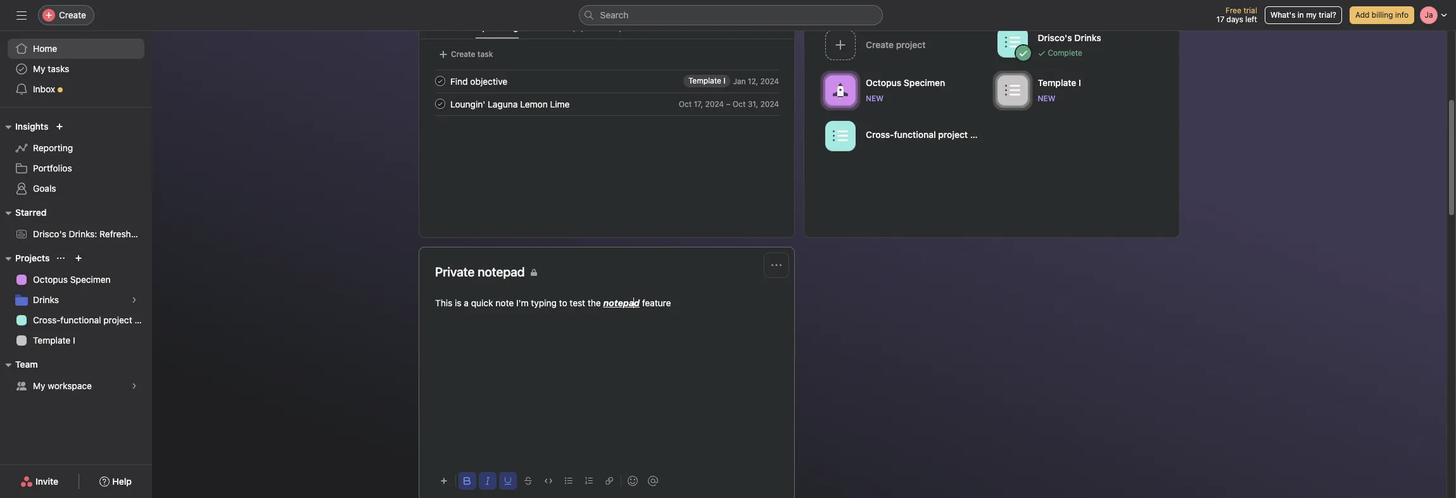 Task type: vqa. For each thing, say whether or not it's contained in the screenshot.
Strikethrough icon
yes



Task type: locate. For each thing, give the bounding box(es) containing it.
0 vertical spatial project
[[939, 129, 968, 140]]

1 vertical spatial drinks
[[33, 295, 59, 305]]

2 new from the left
[[1038, 93, 1056, 103]]

drisco's inside starred element
[[33, 229, 66, 240]]

notepad up note
[[478, 265, 525, 279]]

17,
[[694, 99, 703, 109]]

octopus down show options, current sort, top icon
[[33, 274, 68, 285]]

create task button
[[435, 46, 496, 63]]

template up 17,
[[689, 76, 722, 86]]

left
[[1246, 15, 1258, 24]]

list image left complete
[[1005, 35, 1021, 50]]

create for create task
[[451, 49, 476, 59]]

template i link
[[684, 75, 731, 87], [8, 331, 144, 351]]

1 horizontal spatial specimen
[[904, 77, 946, 88]]

0 horizontal spatial drinks
[[33, 295, 59, 305]]

private notepad
[[435, 265, 525, 279]]

this
[[435, 298, 453, 309]]

drisco's for drisco's drinks
[[1038, 32, 1073, 43]]

octopus
[[866, 77, 902, 88], [33, 274, 68, 285]]

jan 12, 2024
[[733, 76, 779, 86]]

1 horizontal spatial create
[[451, 49, 476, 59]]

1 horizontal spatial drisco's
[[1038, 32, 1073, 43]]

plan
[[971, 129, 989, 140], [135, 315, 152, 326]]

octopus inside projects element
[[33, 274, 68, 285]]

create inside button
[[451, 49, 476, 59]]

projects button
[[0, 251, 50, 266]]

search list box
[[579, 5, 883, 25]]

specimen inside octopus specimen link
[[70, 274, 111, 285]]

2024 for 12,
[[761, 76, 779, 86]]

0 horizontal spatial cross-functional project plan link
[[8, 311, 152, 331]]

1 vertical spatial completed image
[[433, 96, 448, 112]]

toolbar
[[435, 467, 779, 496]]

completed image left loungin' at the left of page
[[433, 96, 448, 112]]

notepad right 'the'
[[604, 298, 640, 309]]

0 horizontal spatial specimen
[[70, 274, 111, 285]]

create inside create popup button
[[59, 10, 86, 20]]

0 vertical spatial plan
[[971, 129, 989, 140]]

drisco's up show options, current sort, top icon
[[33, 229, 66, 240]]

1 vertical spatial octopus
[[33, 274, 68, 285]]

cross-functional project plan down octopus specimen new
[[866, 129, 989, 140]]

template i link up 17,
[[684, 75, 731, 87]]

trial
[[1244, 6, 1258, 15]]

0 vertical spatial completed checkbox
[[433, 74, 448, 89]]

0 vertical spatial template i link
[[684, 75, 731, 87]]

0 vertical spatial cross-functional project plan link
[[821, 117, 993, 157]]

upcoming button
[[476, 22, 519, 39]]

new inside template i new
[[1038, 93, 1056, 103]]

notepad
[[478, 265, 525, 279], [604, 298, 640, 309]]

1 horizontal spatial oct
[[733, 99, 746, 109]]

0 vertical spatial completed image
[[433, 74, 448, 89]]

cross- down drinks link
[[33, 315, 60, 326]]

create up home link
[[59, 10, 86, 20]]

objective
[[470, 76, 508, 87]]

i up the teams element
[[73, 335, 75, 346]]

create project link
[[821, 25, 993, 66]]

Completed checkbox
[[433, 74, 448, 89], [433, 96, 448, 112]]

create left task
[[451, 49, 476, 59]]

1 horizontal spatial template i link
[[684, 75, 731, 87]]

is
[[455, 298, 462, 309]]

2 horizontal spatial template
[[1038, 77, 1077, 88]]

cross-functional project plan link
[[821, 117, 993, 157], [8, 311, 152, 331]]

drisco's drinks
[[1038, 32, 1102, 43]]

drinks
[[1075, 32, 1102, 43], [33, 295, 59, 305]]

1 completed checkbox from the top
[[433, 74, 448, 89]]

1 new from the left
[[866, 93, 884, 103]]

i'm
[[516, 298, 529, 309]]

template i up the team
[[33, 335, 75, 346]]

my down the team
[[33, 381, 45, 392]]

laguna
[[488, 99, 518, 109]]

octopus specimen new
[[866, 77, 946, 103]]

drisco's for drisco's drinks: refreshment recommendation
[[33, 229, 66, 240]]

0 vertical spatial list image
[[1005, 35, 1021, 50]]

new for octopus specimen
[[866, 93, 884, 103]]

drinks up complete
[[1075, 32, 1102, 43]]

trial?
[[1320, 10, 1337, 20]]

template inside projects element
[[33, 335, 71, 346]]

i left the jan
[[724, 76, 726, 86]]

0 horizontal spatial drisco's
[[33, 229, 66, 240]]

0 horizontal spatial template i
[[33, 335, 75, 346]]

2 completed image from the top
[[433, 96, 448, 112]]

0 vertical spatial drisco's
[[1038, 32, 1073, 43]]

jan
[[733, 76, 746, 86]]

0 horizontal spatial notepad
[[478, 265, 525, 279]]

1 horizontal spatial cross-
[[866, 129, 894, 140]]

completed checkbox left find
[[433, 74, 448, 89]]

2 horizontal spatial i
[[1079, 77, 1082, 88]]

functional
[[894, 129, 936, 140], [60, 315, 101, 326]]

invite
[[36, 477, 58, 487]]

drisco's up complete
[[1038, 32, 1073, 43]]

my left tasks at top left
[[33, 63, 45, 74]]

completed checkbox for loungin' laguna lemon lime
[[433, 96, 448, 112]]

plan inside projects element
[[135, 315, 152, 326]]

see details, my workspace image
[[131, 383, 138, 390]]

my workspace
[[33, 381, 92, 392]]

1 horizontal spatial plan
[[971, 129, 989, 140]]

insert an object image
[[440, 478, 448, 485]]

new right rocket image
[[866, 93, 884, 103]]

completed checkbox left loungin' at the left of page
[[433, 96, 448, 112]]

2024
[[761, 76, 779, 86], [706, 99, 724, 109], [761, 99, 779, 109]]

0 horizontal spatial template i link
[[8, 331, 144, 351]]

help
[[112, 477, 132, 487]]

list image left template i new
[[1005, 83, 1021, 98]]

what's
[[1271, 10, 1296, 20]]

2 completed checkbox from the top
[[433, 96, 448, 112]]

2024 right 12, in the top right of the page
[[761, 76, 779, 86]]

1 vertical spatial completed checkbox
[[433, 96, 448, 112]]

1 horizontal spatial octopus
[[866, 77, 902, 88]]

completed image
[[433, 74, 448, 89], [433, 96, 448, 112]]

2 list image from the top
[[1005, 83, 1021, 98]]

test
[[570, 298, 586, 309]]

functional down octopus specimen new
[[894, 129, 936, 140]]

0 horizontal spatial new
[[866, 93, 884, 103]]

completed button
[[600, 22, 646, 39]]

1 vertical spatial plan
[[135, 315, 152, 326]]

cross- inside projects element
[[33, 315, 60, 326]]

template down complete
[[1038, 77, 1077, 88]]

template i inside projects element
[[33, 335, 75, 346]]

project
[[939, 129, 968, 140], [103, 315, 132, 326]]

my
[[33, 63, 45, 74], [33, 381, 45, 392]]

template i
[[689, 76, 726, 86], [33, 335, 75, 346]]

specimen
[[904, 77, 946, 88], [70, 274, 111, 285]]

drisco's
[[1038, 32, 1073, 43], [33, 229, 66, 240]]

0 horizontal spatial create
[[59, 10, 86, 20]]

cross- right list icon
[[866, 129, 894, 140]]

list image
[[1005, 35, 1021, 50], [1005, 83, 1021, 98]]

projects
[[15, 253, 50, 264]]

0 horizontal spatial cross-functional project plan
[[33, 315, 152, 326]]

functional down drinks link
[[60, 315, 101, 326]]

my
[[1307, 10, 1317, 20]]

code image
[[545, 478, 553, 485]]

my inside the teams element
[[33, 381, 45, 392]]

1 vertical spatial functional
[[60, 315, 101, 326]]

invite button
[[12, 471, 67, 494]]

template up the team
[[33, 335, 71, 346]]

1 horizontal spatial new
[[1038, 93, 1056, 103]]

workspace
[[48, 381, 92, 392]]

find
[[451, 76, 468, 87]]

31,
[[748, 99, 759, 109]]

oct left 17,
[[679, 99, 692, 109]]

cross-functional project plan link down octopus specimen new
[[821, 117, 993, 157]]

1 vertical spatial specimen
[[70, 274, 111, 285]]

specimen down the create project 'link'
[[904, 77, 946, 88]]

template i up 17,
[[689, 76, 726, 86]]

1 vertical spatial cross-
[[33, 315, 60, 326]]

info
[[1396, 10, 1409, 20]]

0 vertical spatial specimen
[[904, 77, 946, 88]]

cross-functional project plan link down octopus specimen link
[[8, 311, 152, 331]]

days
[[1227, 15, 1244, 24]]

0 vertical spatial octopus
[[866, 77, 902, 88]]

0 horizontal spatial i
[[73, 335, 75, 346]]

0 horizontal spatial plan
[[135, 315, 152, 326]]

add billing info
[[1356, 10, 1409, 20]]

i down complete
[[1079, 77, 1082, 88]]

specimen down new project or portfolio image
[[70, 274, 111, 285]]

2024 for 17,
[[706, 99, 724, 109]]

octopus down create project
[[866, 77, 902, 88]]

underline image
[[504, 478, 512, 485]]

oct right –
[[733, 99, 746, 109]]

my inside global element
[[33, 63, 45, 74]]

1 horizontal spatial functional
[[894, 129, 936, 140]]

completed checkbox for find objective
[[433, 74, 448, 89]]

the
[[588, 298, 601, 309]]

numbered list image
[[586, 478, 593, 485]]

1 vertical spatial my
[[33, 381, 45, 392]]

1 horizontal spatial cross-functional project plan
[[866, 129, 989, 140]]

new for template i
[[1038, 93, 1056, 103]]

1 vertical spatial list image
[[1005, 83, 1021, 98]]

octopus inside octopus specimen new
[[866, 77, 902, 88]]

2024 right '31,'
[[761, 99, 779, 109]]

1 horizontal spatial template i
[[689, 76, 726, 86]]

0 horizontal spatial project
[[103, 315, 132, 326]]

i inside projects element
[[73, 335, 75, 346]]

1 list image from the top
[[1005, 35, 1021, 50]]

billing
[[1372, 10, 1394, 20]]

0 horizontal spatial cross-
[[33, 315, 60, 326]]

template i link up the teams element
[[8, 331, 144, 351]]

rocket image
[[833, 83, 849, 98]]

1 vertical spatial cross-functional project plan link
[[8, 311, 152, 331]]

tasks
[[48, 63, 69, 74]]

0 horizontal spatial functional
[[60, 315, 101, 326]]

new down complete
[[1038, 93, 1056, 103]]

1 my from the top
[[33, 63, 45, 74]]

0 horizontal spatial template
[[33, 335, 71, 346]]

overdue (9)
[[534, 22, 585, 32]]

0 vertical spatial create
[[59, 10, 86, 20]]

1 vertical spatial cross-functional project plan
[[33, 315, 152, 326]]

2024 left –
[[706, 99, 724, 109]]

0 horizontal spatial oct
[[679, 99, 692, 109]]

specimen inside octopus specimen new
[[904, 77, 946, 88]]

2 oct from the left
[[733, 99, 746, 109]]

1 vertical spatial notepad
[[604, 298, 640, 309]]

0 vertical spatial my
[[33, 63, 45, 74]]

completed
[[600, 22, 646, 32]]

2 my from the top
[[33, 381, 45, 392]]

0 vertical spatial notepad
[[478, 265, 525, 279]]

template inside template i new
[[1038, 77, 1077, 88]]

1 horizontal spatial template
[[689, 76, 722, 86]]

1 horizontal spatial notepad
[[604, 298, 640, 309]]

new inside octopus specimen new
[[866, 93, 884, 103]]

1 vertical spatial drisco's
[[33, 229, 66, 240]]

completed image for find
[[433, 74, 448, 89]]

refreshment
[[100, 229, 152, 240]]

drinks:
[[69, 229, 97, 240]]

portfolios link
[[8, 158, 144, 179]]

0 vertical spatial functional
[[894, 129, 936, 140]]

my tasks
[[33, 63, 69, 74]]

cross-functional project plan
[[866, 129, 989, 140], [33, 315, 152, 326]]

1 horizontal spatial i
[[724, 76, 726, 86]]

link image
[[606, 478, 613, 485]]

template
[[689, 76, 722, 86], [1038, 77, 1077, 88], [33, 335, 71, 346]]

–
[[727, 99, 731, 109]]

1 completed image from the top
[[433, 74, 448, 89]]

1 vertical spatial project
[[103, 315, 132, 326]]

overdue (9) button
[[534, 22, 585, 39]]

1 vertical spatial create
[[451, 49, 476, 59]]

what's in my trial? button
[[1265, 6, 1343, 24]]

new project or portfolio image
[[75, 255, 83, 262]]

1 vertical spatial template i link
[[8, 331, 144, 351]]

completed image left find
[[433, 74, 448, 89]]

home
[[33, 43, 57, 54]]

0 horizontal spatial octopus
[[33, 274, 68, 285]]

cross-
[[866, 129, 894, 140], [33, 315, 60, 326]]

cross-functional project plan down drinks link
[[33, 315, 152, 326]]

drisco's drinks: refreshment recommendation link
[[8, 224, 226, 245]]

0 vertical spatial drinks
[[1075, 32, 1102, 43]]

1 vertical spatial template i
[[33, 335, 75, 346]]

drinks down octopus specimen
[[33, 295, 59, 305]]

new
[[866, 93, 884, 103], [1038, 93, 1056, 103]]



Task type: describe. For each thing, give the bounding box(es) containing it.
lime
[[550, 99, 570, 109]]

12,
[[748, 76, 759, 86]]

what's in my trial?
[[1271, 10, 1337, 20]]

bold image
[[464, 478, 471, 485]]

at mention image
[[648, 477, 658, 487]]

projects element
[[0, 247, 152, 354]]

(9)
[[572, 22, 585, 32]]

team button
[[0, 357, 38, 373]]

insights
[[15, 121, 48, 132]]

my for my workspace
[[33, 381, 45, 392]]

1 horizontal spatial cross-functional project plan link
[[821, 117, 993, 157]]

0 vertical spatial template i
[[689, 76, 726, 86]]

octopus for octopus specimen
[[33, 274, 68, 285]]

starred
[[15, 207, 47, 218]]

quick
[[471, 298, 493, 309]]

free
[[1226, 6, 1242, 15]]

create task
[[451, 49, 493, 59]]

list image
[[833, 128, 849, 144]]

lemon
[[520, 99, 548, 109]]

create button
[[38, 5, 94, 25]]

loungin'
[[451, 99, 486, 109]]

reporting link
[[8, 138, 144, 158]]

insights button
[[0, 119, 48, 134]]

feature
[[642, 298, 671, 309]]

inbox
[[33, 84, 55, 94]]

cross-functional project plan inside projects element
[[33, 315, 152, 326]]

emoji image
[[628, 477, 638, 487]]

drinks link
[[8, 290, 144, 311]]

drinks inside projects element
[[33, 295, 59, 305]]

cross-functional project plan link inside projects element
[[8, 311, 152, 331]]

my for my tasks
[[33, 63, 45, 74]]

inbox link
[[8, 79, 144, 99]]

see details, drinks image
[[131, 297, 138, 304]]

starred element
[[0, 202, 226, 247]]

oct 17, 2024 – oct 31, 2024
[[679, 99, 779, 109]]

recommendation
[[154, 229, 226, 240]]

italics image
[[484, 478, 492, 485]]

task
[[478, 49, 493, 59]]

home link
[[8, 39, 144, 59]]

portfolios
[[33, 163, 72, 174]]

starred button
[[0, 205, 47, 221]]

actions image
[[772, 260, 782, 271]]

functional inside projects element
[[60, 315, 101, 326]]

bulleted list image
[[565, 478, 573, 485]]

in
[[1298, 10, 1305, 20]]

show options, current sort, top image
[[57, 255, 65, 262]]

my workspace link
[[8, 376, 144, 397]]

1 horizontal spatial drinks
[[1075, 32, 1102, 43]]

my tasks link
[[8, 59, 144, 79]]

specimen for octopus specimen
[[70, 274, 111, 285]]

team
[[15, 359, 38, 370]]

add billing info button
[[1350, 6, 1415, 24]]

a
[[464, 298, 469, 309]]

complete
[[1048, 48, 1083, 57]]

1 oct from the left
[[679, 99, 692, 109]]

completed image for loungin'
[[433, 96, 448, 112]]

overdue
[[534, 22, 570, 32]]

create for create
[[59, 10, 86, 20]]

reporting
[[33, 143, 73, 153]]

octopus specimen
[[33, 274, 111, 285]]

drisco's drinks: refreshment recommendation
[[33, 229, 226, 240]]

teams element
[[0, 354, 152, 399]]

i inside template i new
[[1079, 77, 1082, 88]]

1 horizontal spatial project
[[939, 129, 968, 140]]

specimen for octopus specimen new
[[904, 77, 946, 88]]

find objective
[[451, 76, 508, 87]]

strikethrough image
[[525, 478, 532, 485]]

0 vertical spatial cross-functional project plan
[[866, 129, 989, 140]]

add
[[1356, 10, 1370, 20]]

upcoming
[[476, 22, 519, 32]]

hide sidebar image
[[16, 10, 27, 20]]

typing
[[531, 298, 557, 309]]

search button
[[579, 5, 883, 25]]

insights element
[[0, 115, 152, 202]]

loungin' laguna lemon lime
[[451, 99, 570, 109]]

free trial 17 days left
[[1217, 6, 1258, 24]]

to
[[559, 298, 568, 309]]

create project
[[866, 39, 926, 50]]

goals
[[33, 183, 56, 194]]

new image
[[56, 123, 64, 131]]

global element
[[0, 31, 152, 107]]

goals link
[[8, 179, 144, 199]]

template i new
[[1038, 77, 1082, 103]]

search
[[600, 10, 629, 20]]

help button
[[91, 471, 140, 494]]

note
[[496, 298, 514, 309]]

17
[[1217, 15, 1225, 24]]

octopus for octopus specimen new
[[866, 77, 902, 88]]

this is a quick note i'm typing to test the notepad feature
[[435, 298, 671, 309]]

0 vertical spatial cross-
[[866, 129, 894, 140]]

octopus specimen link
[[8, 270, 144, 290]]



